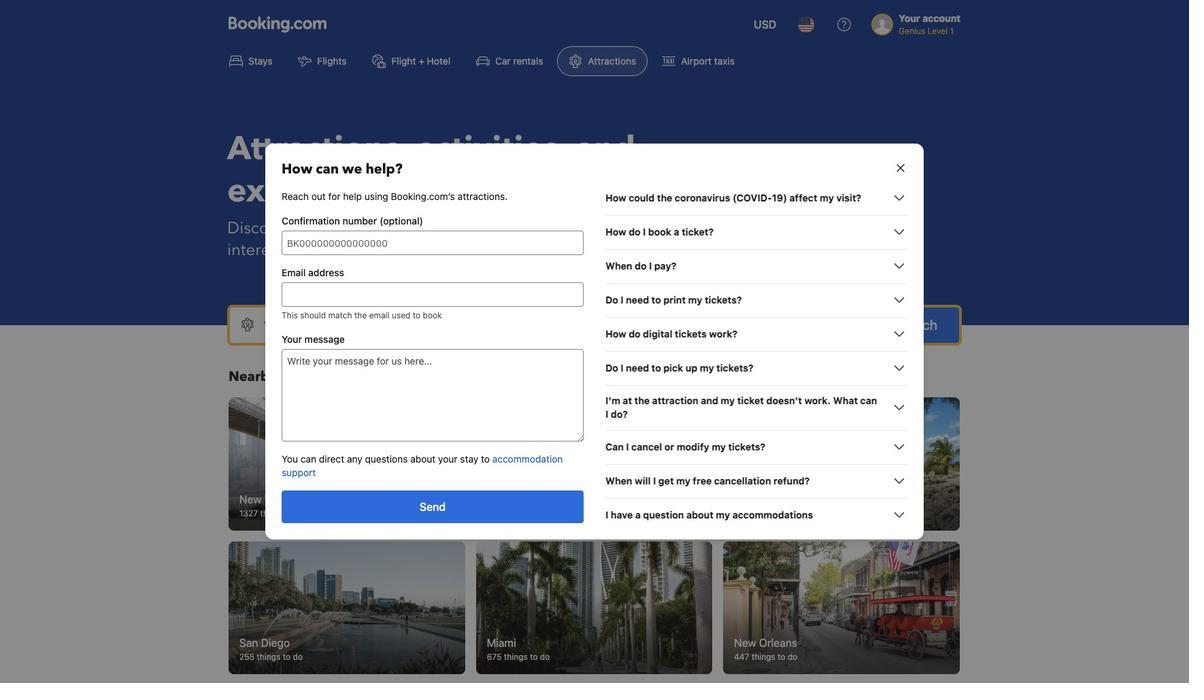 Task type: vqa. For each thing, say whether or not it's contained in the screenshot.
first 10%
no



Task type: locate. For each thing, give the bounding box(es) containing it.
what
[[833, 395, 858, 406]]

1 vertical spatial tickets?
[[717, 362, 754, 374]]

my inside dropdown button
[[700, 362, 714, 374]]

can left we
[[316, 160, 339, 178]]

i down when do i pay?
[[621, 294, 624, 305]]

to inside new orleans 447 things to do
[[778, 652, 786, 662]]

0 horizontal spatial a
[[635, 509, 641, 520]]

address
[[308, 267, 344, 278]]

2 vertical spatial can
[[301, 453, 316, 465]]

do inside key west 207 things to do
[[787, 508, 797, 518]]

when left pay?
[[606, 260, 632, 271]]

how can we help?
[[282, 160, 403, 178]]

new inside new orleans 447 things to do
[[734, 637, 756, 649]]

0 vertical spatial do
[[606, 294, 618, 305]]

to inside 'san diego 255 things to do'
[[283, 652, 291, 662]]

0 horizontal spatial the
[[354, 310, 367, 320]]

refund?
[[774, 475, 810, 486]]

tickets? up the cancellation
[[728, 441, 766, 452]]

1 horizontal spatial a
[[674, 226, 680, 237]]

2 horizontal spatial the
[[657, 192, 673, 203]]

need down when do i pay?
[[626, 294, 649, 305]]

the right could
[[657, 192, 673, 203]]

things inside new york 1327 things to do
[[260, 508, 284, 518]]

the for how
[[657, 192, 673, 203]]

when
[[606, 260, 632, 271], [606, 475, 632, 486]]

attractions
[[588, 55, 636, 67]]

can
[[606, 441, 624, 452]]

email
[[369, 310, 390, 320]]

attraction
[[652, 395, 699, 406]]

1 vertical spatial new
[[734, 637, 756, 649]]

about
[[410, 453, 436, 465], [687, 509, 714, 520]]

stay
[[460, 453, 478, 465]]

tickets? down work?
[[717, 362, 754, 374]]

do
[[606, 294, 618, 305], [606, 362, 618, 374]]

attractions, activities, and experiences discover new attractions and experiences to match your interests and travel style
[[227, 127, 642, 261]]

things down diego
[[257, 652, 281, 662]]

activities,
[[417, 127, 567, 171]]

how for how do i book a ticket?
[[606, 226, 626, 237]]

and right attraction
[[701, 395, 718, 406]]

can up the support
[[301, 453, 316, 465]]

1 horizontal spatial match
[[559, 217, 605, 239]]

do inside new orleans 447 things to do
[[788, 652, 798, 662]]

1 vertical spatial do
[[606, 362, 618, 374]]

0 vertical spatial need
[[626, 294, 649, 305]]

1 vertical spatial your
[[438, 453, 458, 465]]

255
[[239, 652, 255, 662]]

book down email address email field
[[423, 310, 442, 320]]

can inside i'm at the attraction and my ticket doesn't work. what can i do?
[[860, 395, 877, 406]]

stays
[[248, 55, 272, 67]]

tickets? inside "dropdown button"
[[705, 294, 742, 305]]

2 when from the top
[[606, 475, 632, 486]]

do inside new york 1327 things to do
[[296, 508, 306, 518]]

things down orleans
[[752, 652, 776, 662]]

new inside new york 1327 things to do
[[239, 493, 262, 505]]

book inside this should match the email used to book alert
[[423, 310, 442, 320]]

send
[[420, 501, 446, 513]]

1 vertical spatial need
[[626, 362, 649, 374]]

how left the digital
[[606, 328, 626, 340]]

1 vertical spatial when
[[606, 475, 632, 486]]

things down york
[[260, 508, 284, 518]]

used
[[392, 310, 411, 320]]

do i need to print my tickets? button
[[606, 292, 908, 308]]

san diego image
[[229, 541, 465, 674]]

booking.com's
[[391, 191, 455, 202]]

things inside new orleans 447 things to do
[[752, 652, 776, 662]]

how for how can we help?
[[282, 160, 313, 178]]

the for i'm
[[634, 395, 650, 406]]

and up could
[[575, 127, 636, 171]]

2 need from the top
[[626, 362, 649, 374]]

this should match the email used to book
[[282, 310, 442, 320]]

can right what
[[860, 395, 877, 406]]

i have a question about my accommodations button
[[606, 507, 908, 523]]

the right at
[[634, 395, 650, 406]]

0 horizontal spatial new
[[239, 493, 262, 505]]

do up when do i pay?
[[629, 226, 641, 237]]

san
[[239, 637, 258, 649]]

to
[[540, 217, 555, 239], [652, 294, 661, 305], [413, 310, 421, 320], [652, 362, 661, 374], [481, 453, 490, 465], [286, 508, 294, 518], [777, 508, 785, 518], [283, 652, 291, 662], [530, 652, 538, 662], [778, 652, 786, 662]]

your left stay
[[438, 453, 458, 465]]

how up reach
[[282, 160, 313, 178]]

style
[[372, 239, 406, 261]]

when for when do i pay?
[[606, 260, 632, 271]]

when left will
[[606, 475, 632, 486]]

stays link
[[218, 46, 284, 76]]

0 horizontal spatial book
[[423, 310, 442, 320]]

need inside "dropdown button"
[[626, 294, 649, 305]]

travel
[[327, 239, 368, 261]]

new up the 1327 on the left bottom
[[239, 493, 262, 505]]

flight
[[392, 55, 416, 67]]

1 vertical spatial a
[[635, 509, 641, 520]]

things down 'miami'
[[504, 652, 528, 662]]

the inside alert
[[354, 310, 367, 320]]

car rentals
[[495, 55, 543, 67]]

my left the ticket
[[721, 395, 735, 406]]

flights link
[[287, 46, 358, 76]]

do i need to pick up my tickets? button
[[606, 360, 908, 376]]

0 vertical spatial when
[[606, 260, 632, 271]]

the inside i'm at the attraction and my ticket doesn't work. what can i do?
[[634, 395, 650, 406]]

match inside alert
[[328, 310, 352, 320]]

0 vertical spatial your
[[609, 217, 642, 239]]

your
[[282, 333, 302, 345]]

do inside dropdown button
[[606, 362, 618, 374]]

things
[[260, 508, 284, 518], [751, 508, 775, 518], [257, 652, 281, 662], [504, 652, 528, 662], [752, 652, 776, 662]]

car rentals link
[[465, 46, 555, 76]]

i left have
[[606, 509, 608, 520]]

about down free
[[687, 509, 714, 520]]

questions
[[365, 453, 408, 465]]

las vegas
[[487, 493, 537, 505]]

0 horizontal spatial match
[[328, 310, 352, 320]]

match
[[559, 217, 605, 239], [328, 310, 352, 320]]

2 vertical spatial the
[[634, 395, 650, 406]]

things down west
[[751, 508, 775, 518]]

1 vertical spatial the
[[354, 310, 367, 320]]

do right 675
[[540, 652, 550, 662]]

san diego 255 things to do
[[239, 637, 303, 662]]

1 horizontal spatial new
[[734, 637, 756, 649]]

how could the coronavirus (covid-19) affect my visit?
[[606, 192, 862, 203]]

how left could
[[606, 192, 626, 203]]

help
[[343, 191, 362, 202]]

1327
[[239, 508, 258, 518]]

experiences
[[227, 169, 420, 214], [445, 217, 536, 239]]

tickets? up work?
[[705, 294, 742, 305]]

do i need to print my tickets?
[[606, 294, 742, 305]]

things for new orleans
[[752, 652, 776, 662]]

0 vertical spatial experiences
[[227, 169, 420, 214]]

1 horizontal spatial about
[[687, 509, 714, 520]]

do for do i need to print my tickets?
[[606, 294, 618, 305]]

new
[[239, 493, 262, 505], [734, 637, 756, 649]]

i inside dropdown button
[[606, 509, 608, 520]]

1 vertical spatial match
[[328, 310, 352, 320]]

do inside dropdown button
[[629, 226, 641, 237]]

my inside dropdown button
[[716, 509, 730, 520]]

your down could
[[609, 217, 642, 239]]

new for new orleans
[[734, 637, 756, 649]]

key west image
[[723, 397, 960, 530]]

nearby destinations
[[229, 367, 362, 386]]

cancel
[[632, 441, 662, 452]]

0 vertical spatial the
[[657, 192, 673, 203]]

nearby
[[229, 367, 277, 386]]

i'm at the attraction and my ticket doesn't work. what can i do?
[[606, 395, 877, 420]]

Confirmation number (optional) text field
[[282, 231, 584, 255]]

2 vertical spatial tickets?
[[728, 441, 766, 452]]

0 vertical spatial match
[[559, 217, 605, 239]]

do for do i need to pick up my tickets?
[[606, 362, 618, 374]]

pay?
[[654, 260, 677, 271]]

1 horizontal spatial your
[[609, 217, 642, 239]]

the left email on the left top
[[354, 310, 367, 320]]

1 vertical spatial book
[[423, 310, 442, 320]]

how up when do i pay?
[[606, 226, 626, 237]]

how
[[282, 160, 313, 178], [606, 192, 626, 203], [606, 226, 626, 237], [606, 328, 626, 340]]

1 horizontal spatial book
[[648, 226, 672, 237]]

hotel
[[427, 55, 450, 67]]

i up at
[[621, 362, 624, 374]]

number
[[343, 215, 377, 227]]

about right questions
[[410, 453, 436, 465]]

0 horizontal spatial experiences
[[227, 169, 420, 214]]

0 vertical spatial can
[[316, 160, 339, 178]]

airport
[[681, 55, 712, 67]]

you can direct any questions about your stay to
[[282, 453, 492, 465]]

0 horizontal spatial about
[[410, 453, 436, 465]]

1 horizontal spatial the
[[634, 395, 650, 406]]

how do digital tickets work?
[[606, 328, 738, 340]]

my left 207
[[716, 509, 730, 520]]

my right print
[[688, 294, 703, 305]]

accommodation support link
[[282, 453, 563, 478]]

1 vertical spatial can
[[860, 395, 877, 406]]

0 vertical spatial a
[[674, 226, 680, 237]]

need for print
[[626, 294, 649, 305]]

new up 447
[[734, 637, 756, 649]]

ticket?
[[682, 226, 714, 237]]

1 do from the top
[[606, 294, 618, 305]]

0 vertical spatial new
[[239, 493, 262, 505]]

i left "get"
[[653, 475, 656, 486]]

need up at
[[626, 362, 649, 374]]

need inside dropdown button
[[626, 362, 649, 374]]

a right have
[[635, 509, 641, 520]]

447
[[734, 652, 749, 662]]

my
[[820, 192, 834, 203], [688, 294, 703, 305], [700, 362, 714, 374], [721, 395, 735, 406], [712, 441, 726, 452], [676, 475, 691, 486], [716, 509, 730, 520]]

can i cancel or modify my tickets?
[[606, 441, 766, 452]]

tickets? inside dropdown button
[[728, 441, 766, 452]]

to inside miami 675 things to do
[[530, 652, 538, 662]]

attractions.
[[458, 191, 508, 202]]

do inside "dropdown button"
[[606, 294, 618, 305]]

flight + hotel link
[[361, 46, 462, 76]]

0 vertical spatial about
[[410, 453, 436, 465]]

how do i book a ticket?
[[606, 226, 714, 237]]

my right modify
[[712, 441, 726, 452]]

0 horizontal spatial your
[[438, 453, 458, 465]]

book up pay?
[[648, 226, 672, 237]]

1 when from the top
[[606, 260, 632, 271]]

do down the support
[[296, 508, 306, 518]]

how inside dropdown button
[[606, 226, 626, 237]]

do down refund?
[[787, 508, 797, 518]]

things for new york
[[260, 508, 284, 518]]

2 do from the top
[[606, 362, 618, 374]]

1 vertical spatial about
[[687, 509, 714, 520]]

need for pick
[[626, 362, 649, 374]]

i down could
[[643, 226, 646, 237]]

book
[[648, 226, 672, 237], [423, 310, 442, 320]]

you
[[282, 453, 298, 465]]

0 vertical spatial tickets?
[[705, 294, 742, 305]]

1 vertical spatial experiences
[[445, 217, 536, 239]]

my right up
[[700, 362, 714, 374]]

and
[[575, 127, 636, 171], [413, 217, 441, 239], [294, 239, 323, 261], [701, 395, 718, 406]]

to inside new york 1327 things to do
[[286, 508, 294, 518]]

new for new york
[[239, 493, 262, 505]]

i right can
[[626, 441, 629, 452]]

question
[[643, 509, 684, 520]]

do up i'm
[[606, 362, 618, 374]]

the
[[657, 192, 673, 203], [354, 310, 367, 320], [634, 395, 650, 406]]

can for how can we help?
[[316, 160, 339, 178]]

how could the coronavirus (covid-19) affect my visit? button
[[606, 190, 908, 206]]

things inside key west 207 things to do
[[751, 508, 775, 518]]

0 vertical spatial book
[[648, 226, 672, 237]]

do right 255
[[293, 652, 303, 662]]

how do digital tickets work? button
[[606, 326, 908, 342]]

things inside 'san diego 255 things to do'
[[257, 652, 281, 662]]

1 need from the top
[[626, 294, 649, 305]]

about inside dropdown button
[[687, 509, 714, 520]]

should
[[300, 310, 326, 320]]

i inside i'm at the attraction and my ticket doesn't work. what can i do?
[[606, 408, 608, 420]]

attractions link
[[558, 46, 648, 76]]

a left ticket?
[[674, 226, 680, 237]]

tickets?
[[705, 294, 742, 305], [717, 362, 754, 374], [728, 441, 766, 452]]

do down when do i pay?
[[606, 294, 618, 305]]

accommodation support
[[282, 453, 563, 478]]

miami
[[487, 637, 516, 649]]

confirmation
[[282, 215, 340, 227]]

have
[[611, 509, 633, 520]]

i left do?
[[606, 408, 608, 420]]

do down orleans
[[788, 652, 798, 662]]



Task type: describe. For each thing, give the bounding box(es) containing it.
discover
[[227, 217, 292, 239]]

las vegas image
[[476, 397, 713, 530]]

email address
[[282, 267, 344, 278]]

your message
[[282, 333, 345, 345]]

las vegas link
[[476, 397, 713, 530]]

any
[[347, 453, 362, 465]]

search button
[[873, 308, 959, 343]]

when do i pay? button
[[606, 258, 908, 274]]

to inside "dropdown button"
[[652, 294, 661, 305]]

and down the booking.com's
[[413, 217, 441, 239]]

can i cancel or modify my tickets? button
[[606, 439, 908, 455]]

affect
[[790, 192, 818, 203]]

tickets? for can i cancel or modify my tickets?
[[728, 441, 766, 452]]

confirmation number (optional)
[[282, 215, 423, 227]]

things for san diego
[[257, 652, 281, 662]]

diego
[[261, 637, 290, 649]]

when will i get my free cancellation refund? button
[[606, 473, 908, 489]]

tickets? for do i need to print my tickets?
[[705, 294, 742, 305]]

how can we help? dialog
[[249, 127, 940, 556]]

things for key west
[[751, 508, 775, 518]]

message
[[305, 333, 345, 345]]

flights
[[317, 55, 347, 67]]

booking.com image
[[229, 16, 327, 33]]

accommodations
[[733, 509, 813, 520]]

do left pay?
[[635, 260, 647, 271]]

rentals
[[513, 55, 543, 67]]

new york image
[[229, 397, 465, 530]]

send button
[[282, 491, 584, 523]]

Email address email field
[[282, 282, 584, 307]]

+
[[419, 55, 424, 67]]

doesn't
[[766, 395, 802, 406]]

ticket
[[737, 395, 764, 406]]

can for you can direct any questions about your stay to
[[301, 453, 316, 465]]

19)
[[772, 192, 787, 203]]

a inside dropdown button
[[635, 509, 641, 520]]

york
[[264, 493, 286, 505]]

airport taxis link
[[651, 46, 746, 76]]

to inside alert
[[413, 310, 421, 320]]

print
[[664, 294, 686, 305]]

could
[[629, 192, 655, 203]]

a inside dropdown button
[[674, 226, 680, 237]]

modify
[[677, 441, 709, 452]]

your inside attractions, activities, and experiences discover new attractions and experiences to match your interests and travel style
[[609, 217, 642, 239]]

my inside i'm at the attraction and my ticket doesn't work. what can i do?
[[721, 395, 735, 406]]

and inside i'm at the attraction and my ticket doesn't work. what can i do?
[[701, 395, 718, 406]]

do?
[[611, 408, 628, 420]]

taxis
[[714, 55, 735, 67]]

get
[[658, 475, 674, 486]]

reach
[[282, 191, 309, 202]]

accommodation
[[492, 453, 563, 465]]

key west 207 things to do
[[734, 493, 797, 518]]

work.
[[805, 395, 831, 406]]

do inside 'san diego 255 things to do'
[[293, 652, 303, 662]]

Your message text field
[[282, 349, 584, 442]]

tickets? inside dropdown button
[[717, 362, 754, 374]]

las
[[487, 493, 504, 505]]

and up email address
[[294, 239, 323, 261]]

207
[[734, 508, 749, 518]]

675
[[487, 652, 502, 662]]

out
[[311, 191, 326, 202]]

book inside how do i book a ticket? dropdown button
[[648, 226, 672, 237]]

your inside "how can we help?" dialog
[[438, 453, 458, 465]]

vegas
[[507, 493, 537, 505]]

coronavirus
[[675, 192, 730, 203]]

we
[[342, 160, 362, 178]]

to inside attractions, activities, and experiences discover new attractions and experiences to match your interests and travel style
[[540, 217, 555, 239]]

up
[[686, 362, 698, 374]]

will
[[635, 475, 651, 486]]

how for how could the coronavirus (covid-19) affect my visit?
[[606, 192, 626, 203]]

when for when will i get my free cancellation refund?
[[606, 475, 632, 486]]

things inside miami 675 things to do
[[504, 652, 528, 662]]

orleans
[[759, 637, 797, 649]]

when will i get my free cancellation refund?
[[606, 475, 810, 486]]

to inside dropdown button
[[652, 362, 661, 374]]

attractions,
[[227, 127, 409, 171]]

how do i book a ticket? button
[[606, 224, 908, 240]]

miami image
[[476, 541, 713, 674]]

1 horizontal spatial experiences
[[445, 217, 536, 239]]

car
[[495, 55, 511, 67]]

my inside "dropdown button"
[[688, 294, 703, 305]]

do inside miami 675 things to do
[[540, 652, 550, 662]]

my right "get"
[[676, 475, 691, 486]]

i inside "dropdown button"
[[621, 294, 624, 305]]

(covid-
[[733, 192, 772, 203]]

support
[[282, 467, 316, 478]]

my left visit?
[[820, 192, 834, 203]]

for
[[328, 191, 341, 202]]

destinations
[[281, 367, 362, 386]]

new york 1327 things to do
[[239, 493, 306, 518]]

(optional)
[[380, 215, 423, 227]]

new orleans image
[[723, 541, 960, 674]]

free
[[693, 475, 712, 486]]

how for how do digital tickets work?
[[606, 328, 626, 340]]

match inside attractions, activities, and experiences discover new attractions and experiences to match your interests and travel style
[[559, 217, 605, 239]]

reach out for help using booking.com's attractions.
[[282, 191, 508, 202]]

flight + hotel
[[392, 55, 450, 67]]

key
[[734, 493, 752, 505]]

visit?
[[837, 192, 862, 203]]

this should match the email used to book alert
[[282, 310, 584, 322]]

to inside key west 207 things to do
[[777, 508, 785, 518]]

attractions
[[331, 217, 409, 239]]

i left pay?
[[649, 260, 652, 271]]

do left the digital
[[629, 328, 641, 340]]

cancellation
[[714, 475, 771, 486]]

help?
[[366, 160, 403, 178]]

using
[[365, 191, 388, 202]]



